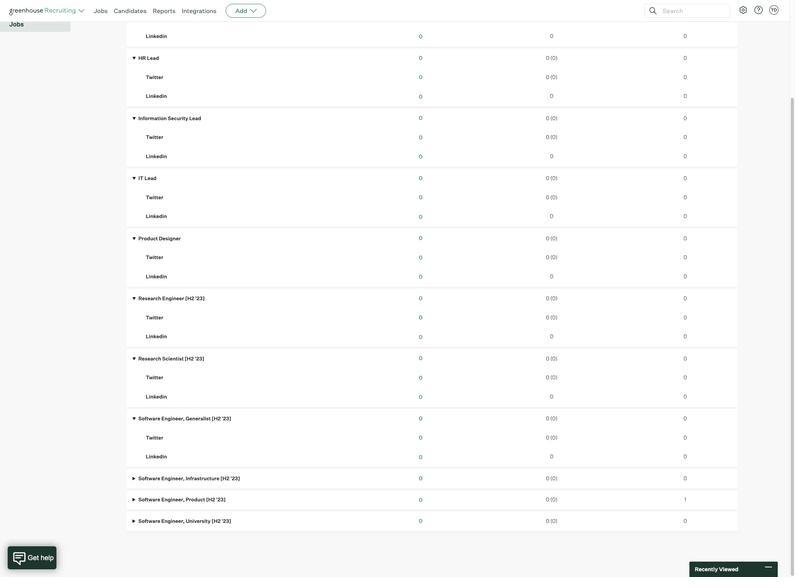 Task type: describe. For each thing, give the bounding box(es) containing it.
10 0 (0) from the top
[[546, 315, 558, 321]]

infrastructure
[[186, 476, 220, 482]]

25 0 link from the top
[[419, 518, 423, 525]]

4 0 link from the top
[[419, 93, 423, 100]]

'23] right engineer
[[195, 296, 205, 302]]

recently
[[695, 566, 719, 573]]

research scientist [h2 '23]
[[137, 356, 204, 362]]

11 (0) from the top
[[551, 356, 558, 362]]

all users
[[9, 4, 35, 12]]

15 0 (0) from the top
[[546, 476, 558, 482]]

8 0 link from the top
[[419, 175, 423, 181]]

twitter for product designer
[[146, 254, 163, 261]]

16 0 (0) from the top
[[546, 497, 558, 503]]

research for engineer
[[139, 296, 161, 302]]

1
[[685, 497, 687, 503]]

0 0
[[684, 14, 688, 39]]

14 0 link from the top
[[419, 295, 423, 302]]

12 (0) from the top
[[551, 375, 558, 381]]

all
[[9, 4, 17, 12]]

reports
[[153, 7, 176, 15]]

6 0 (0) from the top
[[546, 194, 558, 200]]

[h2 right engineer
[[185, 296, 194, 302]]

1 vertical spatial lead
[[189, 115, 201, 121]]

19 0 link from the top
[[419, 394, 423, 400]]

7 (0) from the top
[[551, 235, 558, 242]]

3 0 link from the top
[[419, 74, 423, 80]]

20 0 link from the top
[[419, 415, 423, 422]]

linkedin for information security lead
[[146, 153, 167, 159]]

1 vertical spatial jobs link
[[9, 19, 68, 29]]

recently viewed
[[695, 566, 739, 573]]

td button
[[770, 5, 779, 15]]

3 0 (0) from the top
[[546, 115, 558, 121]]

[h2 for product
[[206, 497, 215, 503]]

1 0 (0) from the top
[[546, 55, 558, 61]]

it lead
[[137, 175, 157, 181]]

21 0 link from the top
[[419, 435, 423, 441]]

add
[[236, 7, 248, 15]]

1 (0) from the top
[[551, 55, 558, 61]]

linkedin for hr lead
[[146, 93, 167, 99]]

university
[[186, 518, 211, 524]]

13 0 link from the top
[[419, 274, 423, 280]]

lead for hr lead
[[147, 55, 159, 61]]

[h2 right the scientist
[[185, 356, 194, 362]]

add button
[[226, 4, 266, 18]]

'23] for infrastructure
[[231, 476, 240, 482]]

4 0 (0) from the top
[[546, 134, 558, 140]]

16 (0) from the top
[[551, 497, 558, 503]]

twitter for information security lead
[[146, 134, 163, 140]]

linkedin for research scientist [h2 '23]
[[146, 394, 167, 400]]

engineer, for generalist
[[161, 416, 185, 422]]

research engineer [h2 '23]
[[137, 296, 205, 302]]

9 (0) from the top
[[551, 296, 558, 302]]

software engineer, university [h2 '23]
[[137, 518, 231, 524]]

7 0 link from the top
[[419, 153, 423, 160]]

10 0 link from the top
[[419, 214, 423, 220]]

13 (0) from the top
[[551, 416, 558, 422]]

hr
[[139, 55, 146, 61]]

3 (0) from the top
[[551, 115, 558, 121]]

product designer
[[137, 235, 181, 242]]

software engineer, infrastructure [h2 '23]
[[137, 476, 240, 482]]

11 0 (0) from the top
[[546, 356, 558, 362]]

6 0 link from the top
[[419, 134, 423, 141]]

9 0 link from the top
[[419, 194, 423, 201]]

11 0 link from the top
[[419, 235, 423, 241]]

linkedin for product designer
[[146, 273, 167, 280]]

td button
[[768, 4, 781, 16]]

22 0 link from the top
[[419, 454, 423, 461]]

17 0 (0) from the top
[[546, 518, 558, 524]]

information security lead
[[137, 115, 201, 121]]

5 (0) from the top
[[551, 175, 558, 181]]

software for software engineer, generalist [h2 '23]
[[139, 416, 160, 422]]

14 (0) from the top
[[551, 435, 558, 441]]

8 0 (0) from the top
[[546, 254, 558, 261]]

viewed
[[720, 566, 739, 573]]

13 0 (0) from the top
[[546, 416, 558, 422]]

software for software engineer, university [h2 '23]
[[139, 518, 160, 524]]

[h2 for generalist
[[212, 416, 221, 422]]

[h2 for university
[[212, 518, 221, 524]]

7 0 (0) from the top
[[546, 235, 558, 242]]

'23] right the scientist
[[195, 356, 204, 362]]

information
[[139, 115, 167, 121]]

8 (0) from the top
[[551, 254, 558, 261]]



Task type: vqa. For each thing, say whether or not it's contained in the screenshot.
fourth 0 link from the top of the page
yes



Task type: locate. For each thing, give the bounding box(es) containing it.
3 software from the top
[[139, 497, 160, 503]]

12 0 link from the top
[[419, 254, 423, 261]]

lead right it at left top
[[145, 175, 157, 181]]

2 engineer, from the top
[[161, 476, 185, 482]]

it
[[139, 175, 144, 181]]

[h2 down infrastructure
[[206, 497, 215, 503]]

0 horizontal spatial product
[[139, 235, 158, 242]]

12 0 (0) from the top
[[546, 375, 558, 381]]

'23] for product
[[216, 497, 226, 503]]

4 engineer, from the top
[[161, 518, 185, 524]]

jobs link
[[94, 7, 108, 15], [9, 19, 68, 29]]

'23] for university
[[222, 518, 231, 524]]

6 linkedin from the top
[[146, 334, 167, 340]]

3 twitter from the top
[[146, 134, 163, 140]]

23 0 link from the top
[[419, 475, 423, 482]]

linkedin for it lead
[[146, 213, 167, 219]]

jobs
[[94, 7, 108, 15], [9, 20, 24, 28]]

generalist
[[186, 416, 211, 422]]

'23] down infrastructure
[[216, 497, 226, 503]]

15 (0) from the top
[[551, 476, 558, 482]]

software engineer, generalist [h2 '23]
[[137, 416, 231, 422]]

twitter
[[146, 14, 163, 20], [146, 74, 163, 80], [146, 134, 163, 140], [146, 194, 163, 200], [146, 254, 163, 261], [146, 315, 163, 321], [146, 375, 163, 381], [146, 435, 163, 441]]

software engineer, product [h2 '23]
[[137, 497, 226, 503]]

18 0 link from the top
[[419, 375, 423, 381]]

14 0 (0) from the top
[[546, 435, 558, 441]]

candidates link
[[114, 7, 147, 15]]

17 0 link from the top
[[419, 355, 423, 362]]

engineer, left generalist
[[161, 416, 185, 422]]

[h2
[[185, 296, 194, 302], [185, 356, 194, 362], [212, 416, 221, 422], [221, 476, 230, 482], [206, 497, 215, 503], [212, 518, 221, 524]]

1 engineer, from the top
[[161, 416, 185, 422]]

'23] for generalist
[[222, 416, 231, 422]]

product left the designer
[[139, 235, 158, 242]]

lead right 'security'
[[189, 115, 201, 121]]

8 linkedin from the top
[[146, 454, 167, 460]]

research left the scientist
[[139, 356, 161, 362]]

twitter for software engineer, generalist [h2 '23]
[[146, 435, 163, 441]]

2 software from the top
[[139, 476, 160, 482]]

1 horizontal spatial jobs
[[94, 7, 108, 15]]

0 0 0
[[419, 54, 423, 100], [684, 55, 688, 99], [419, 115, 423, 160], [684, 115, 688, 159], [419, 175, 423, 220], [684, 175, 688, 219], [419, 235, 423, 280], [684, 235, 688, 280], [419, 295, 423, 340], [684, 296, 688, 340], [419, 355, 423, 400], [684, 356, 688, 400], [419, 415, 423, 461], [684, 416, 688, 460]]

security
[[168, 115, 188, 121]]

0 vertical spatial jobs
[[94, 7, 108, 15]]

engineer, for product
[[161, 497, 185, 503]]

candidates
[[114, 7, 147, 15]]

lead for it lead
[[145, 175, 157, 181]]

3 linkedin from the top
[[146, 153, 167, 159]]

0 vertical spatial product
[[139, 235, 158, 242]]

twitter for research scientist [h2 '23]
[[146, 375, 163, 381]]

5 twitter from the top
[[146, 254, 163, 261]]

6 (0) from the top
[[551, 194, 558, 200]]

2 0 (0) from the top
[[546, 74, 558, 80]]

product
[[139, 235, 158, 242], [186, 497, 205, 503]]

linkedin
[[146, 33, 167, 39], [146, 93, 167, 99], [146, 153, 167, 159], [146, 213, 167, 219], [146, 273, 167, 280], [146, 334, 167, 340], [146, 394, 167, 400], [146, 454, 167, 460]]

research for scientist
[[139, 356, 161, 362]]

17 (0) from the top
[[551, 518, 558, 524]]

jobs down all
[[9, 20, 24, 28]]

0 vertical spatial jobs link
[[94, 7, 108, 15]]

8 twitter from the top
[[146, 435, 163, 441]]

2 twitter from the top
[[146, 74, 163, 80]]

research
[[139, 296, 161, 302], [139, 356, 161, 362]]

jobs link down "greenhouse recruiting" image
[[9, 19, 68, 29]]

engineer,
[[161, 416, 185, 422], [161, 476, 185, 482], [161, 497, 185, 503], [161, 518, 185, 524]]

4 linkedin from the top
[[146, 213, 167, 219]]

16 0 link from the top
[[419, 334, 423, 340]]

hr lead
[[137, 55, 159, 61]]

reports link
[[153, 7, 176, 15]]

0 horizontal spatial jobs
[[9, 20, 24, 28]]

0 vertical spatial research
[[139, 296, 161, 302]]

15 0 link from the top
[[419, 314, 423, 321]]

24 0 link from the top
[[419, 497, 423, 503]]

engineer, up software engineer, product [h2 '23]
[[161, 476, 185, 482]]

designer
[[159, 235, 181, 242]]

engineer
[[162, 296, 184, 302]]

integrations
[[182, 7, 217, 15]]

2 vertical spatial lead
[[145, 175, 157, 181]]

software
[[139, 416, 160, 422], [139, 476, 160, 482], [139, 497, 160, 503], [139, 518, 160, 524]]

software for software engineer, product [h2 '23]
[[139, 497, 160, 503]]

[h2 right the university
[[212, 518, 221, 524]]

0
[[684, 14, 688, 20], [551, 33, 554, 39], [684, 33, 688, 39], [419, 33, 423, 40], [419, 54, 423, 61], [546, 55, 550, 61], [684, 55, 688, 61], [419, 74, 423, 80], [546, 74, 550, 80], [684, 74, 688, 80], [551, 93, 554, 99], [684, 93, 688, 99], [419, 93, 423, 100], [419, 115, 423, 121], [546, 115, 550, 121], [684, 115, 688, 121], [419, 134, 423, 141], [546, 134, 550, 140], [684, 134, 688, 140], [551, 153, 554, 159], [684, 153, 688, 159], [419, 153, 423, 160], [419, 175, 423, 181], [546, 175, 550, 181], [684, 175, 688, 181], [419, 194, 423, 201], [546, 194, 550, 200], [684, 194, 688, 200], [551, 213, 554, 219], [684, 213, 688, 219], [419, 214, 423, 220], [419, 235, 423, 241], [546, 235, 550, 242], [684, 235, 688, 242], [419, 254, 423, 261], [546, 254, 550, 261], [684, 254, 688, 261], [551, 273, 554, 280], [684, 273, 688, 280], [419, 274, 423, 280], [419, 295, 423, 302], [546, 296, 550, 302], [684, 296, 688, 302], [419, 314, 423, 321], [546, 315, 550, 321], [684, 315, 688, 321], [551, 334, 554, 340], [684, 334, 688, 340], [419, 334, 423, 340], [419, 355, 423, 362], [546, 356, 550, 362], [684, 356, 688, 362], [419, 375, 423, 381], [546, 375, 550, 381], [684, 375, 688, 381], [551, 394, 554, 400], [684, 394, 688, 400], [419, 394, 423, 400], [419, 415, 423, 422], [546, 416, 550, 422], [684, 416, 688, 422], [419, 435, 423, 441], [546, 435, 550, 441], [684, 435, 688, 441], [551, 454, 554, 460], [684, 454, 688, 460], [419, 454, 423, 461], [419, 475, 423, 482], [546, 476, 550, 482], [684, 476, 688, 482], [419, 497, 423, 503], [546, 497, 550, 503], [419, 518, 423, 525], [546, 518, 550, 524], [684, 518, 688, 524]]

'23] right the university
[[222, 518, 231, 524]]

1 vertical spatial product
[[186, 497, 205, 503]]

1 research from the top
[[139, 296, 161, 302]]

'23]
[[195, 296, 205, 302], [195, 356, 204, 362], [222, 416, 231, 422], [231, 476, 240, 482], [216, 497, 226, 503], [222, 518, 231, 524]]

1 vertical spatial jobs
[[9, 20, 24, 28]]

Search text field
[[661, 5, 724, 16]]

1 horizontal spatial product
[[186, 497, 205, 503]]

twitter for it lead
[[146, 194, 163, 200]]

integrations link
[[182, 7, 217, 15]]

twitter for hr lead
[[146, 74, 163, 80]]

[h2 right infrastructure
[[221, 476, 230, 482]]

greenhouse recruiting image
[[9, 6, 78, 15]]

all users link
[[9, 4, 68, 13]]

0 vertical spatial lead
[[147, 55, 159, 61]]

4 twitter from the top
[[146, 194, 163, 200]]

2 linkedin from the top
[[146, 93, 167, 99]]

9 0 (0) from the top
[[546, 296, 558, 302]]

3 engineer, from the top
[[161, 497, 185, 503]]

10 (0) from the top
[[551, 315, 558, 321]]

5 0 link from the top
[[419, 115, 423, 121]]

7 linkedin from the top
[[146, 394, 167, 400]]

6 twitter from the top
[[146, 315, 163, 321]]

0 link
[[419, 33, 423, 40], [419, 54, 423, 61], [419, 74, 423, 80], [419, 93, 423, 100], [419, 115, 423, 121], [419, 134, 423, 141], [419, 153, 423, 160], [419, 175, 423, 181], [419, 194, 423, 201], [419, 214, 423, 220], [419, 235, 423, 241], [419, 254, 423, 261], [419, 274, 423, 280], [419, 295, 423, 302], [419, 314, 423, 321], [419, 334, 423, 340], [419, 355, 423, 362], [419, 375, 423, 381], [419, 394, 423, 400], [419, 415, 423, 422], [419, 435, 423, 441], [419, 454, 423, 461], [419, 475, 423, 482], [419, 497, 423, 503], [419, 518, 423, 525]]

(0)
[[551, 55, 558, 61], [551, 74, 558, 80], [551, 115, 558, 121], [551, 134, 558, 140], [551, 175, 558, 181], [551, 194, 558, 200], [551, 235, 558, 242], [551, 254, 558, 261], [551, 296, 558, 302], [551, 315, 558, 321], [551, 356, 558, 362], [551, 375, 558, 381], [551, 416, 558, 422], [551, 435, 558, 441], [551, 476, 558, 482], [551, 497, 558, 503], [551, 518, 558, 524]]

engineer, for infrastructure
[[161, 476, 185, 482]]

[h2 right generalist
[[212, 416, 221, 422]]

'23] right infrastructure
[[231, 476, 240, 482]]

2 research from the top
[[139, 356, 161, 362]]

linkedin for research engineer [h2 '23]
[[146, 334, 167, 340]]

engineer, for university
[[161, 518, 185, 524]]

users
[[18, 4, 35, 12]]

linkedin for software engineer, generalist [h2 '23]
[[146, 454, 167, 460]]

product up the university
[[186, 497, 205, 503]]

1 horizontal spatial jobs link
[[94, 7, 108, 15]]

1 twitter from the top
[[146, 14, 163, 20]]

jobs left candidates
[[94, 7, 108, 15]]

5 linkedin from the top
[[146, 273, 167, 280]]

4 (0) from the top
[[551, 134, 558, 140]]

1 0 link from the top
[[419, 33, 423, 40]]

td
[[772, 7, 778, 13]]

0 (0)
[[546, 55, 558, 61], [546, 74, 558, 80], [546, 115, 558, 121], [546, 134, 558, 140], [546, 175, 558, 181], [546, 194, 558, 200], [546, 235, 558, 242], [546, 254, 558, 261], [546, 296, 558, 302], [546, 315, 558, 321], [546, 356, 558, 362], [546, 375, 558, 381], [546, 416, 558, 422], [546, 435, 558, 441], [546, 476, 558, 482], [546, 497, 558, 503], [546, 518, 558, 524]]

research left engineer
[[139, 296, 161, 302]]

scientist
[[162, 356, 184, 362]]

lead
[[147, 55, 159, 61], [189, 115, 201, 121], [145, 175, 157, 181]]

1 linkedin from the top
[[146, 33, 167, 39]]

jobs link left candidates
[[94, 7, 108, 15]]

0 horizontal spatial jobs link
[[9, 19, 68, 29]]

engineer, up software engineer, university [h2 '23]
[[161, 497, 185, 503]]

7 twitter from the top
[[146, 375, 163, 381]]

1 software from the top
[[139, 416, 160, 422]]

[h2 for infrastructure
[[221, 476, 230, 482]]

lead right hr
[[147, 55, 159, 61]]

2 0 link from the top
[[419, 54, 423, 61]]

software for software engineer, infrastructure [h2 '23]
[[139, 476, 160, 482]]

configure image
[[739, 5, 748, 15]]

1 vertical spatial research
[[139, 356, 161, 362]]

4 software from the top
[[139, 518, 160, 524]]

'23] right generalist
[[222, 416, 231, 422]]

5 0 (0) from the top
[[546, 175, 558, 181]]

engineer, down software engineer, product [h2 '23]
[[161, 518, 185, 524]]

2 (0) from the top
[[551, 74, 558, 80]]

twitter for research engineer [h2 '23]
[[146, 315, 163, 321]]



